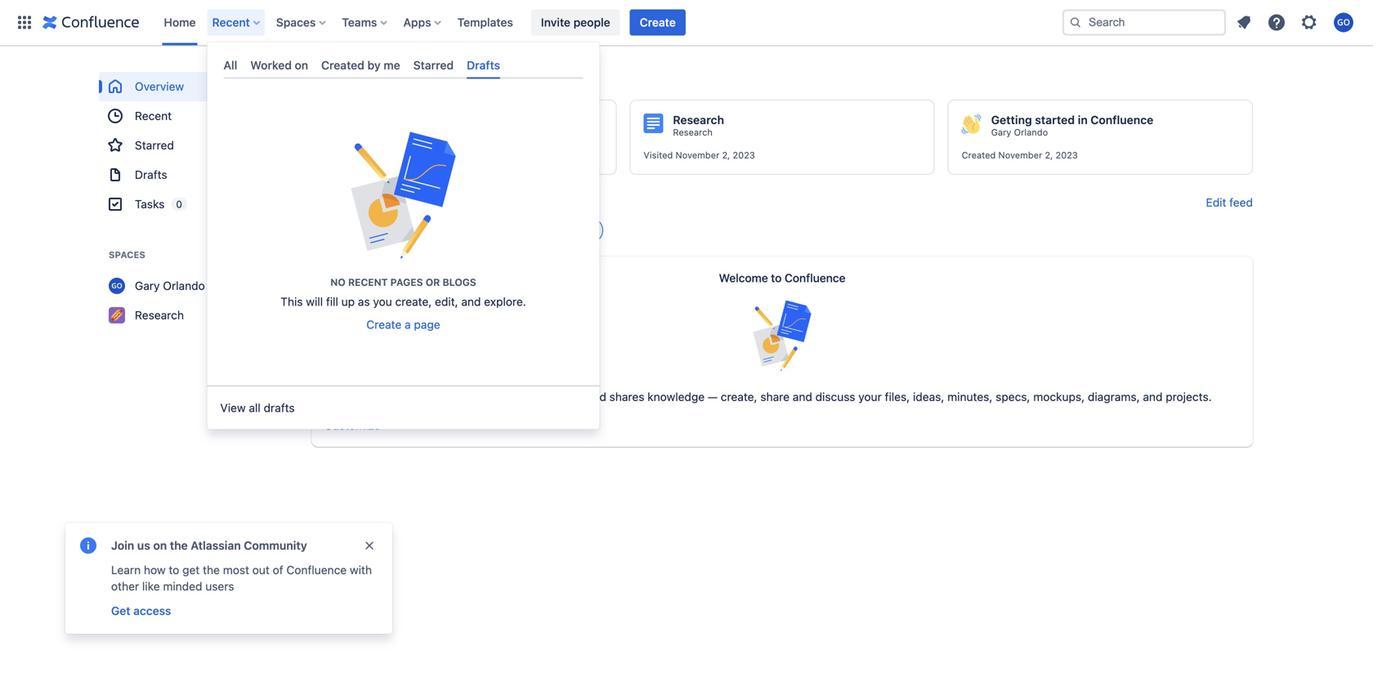 Task type: describe. For each thing, give the bounding box(es) containing it.
overview link
[[99, 72, 295, 101]]

left
[[417, 74, 440, 85]]

drafts
[[264, 402, 295, 415]]

popular button
[[402, 217, 477, 244]]

1 2023 from the left
[[415, 150, 437, 161]]

1 your from the left
[[463, 390, 486, 404]]

help icon image
[[1267, 13, 1287, 32]]

of
[[273, 564, 283, 577]]

1 vertical spatial spaces
[[109, 250, 145, 260]]

other
[[111, 580, 139, 594]]

banner containing home
[[0, 0, 1374, 46]]

you inside no recent pages or blogs this will fill up as you create, edit, and explore.
[[373, 295, 392, 309]]

home link
[[159, 9, 201, 36]]

—
[[708, 390, 718, 404]]

page
[[414, 318, 440, 332]]

knowledge
[[648, 390, 705, 404]]

files,
[[885, 390, 910, 404]]

recent button
[[207, 9, 266, 36]]

spaces button
[[271, 9, 332, 36]]

confluence right welcome
[[785, 271, 846, 285]]

group containing overview
[[99, 72, 295, 219]]

welcome
[[719, 271, 768, 285]]

getting started in confluence gary orlando
[[991, 113, 1154, 138]]

learn how to get the most out of confluence with other like minded users
[[111, 564, 372, 594]]

research inside research research
[[673, 127, 713, 138]]

Search field
[[1063, 9, 1226, 36]]

recent inside popup button
[[212, 16, 250, 29]]

team
[[489, 390, 516, 404]]

research for research
[[135, 309, 184, 322]]

edit feed
[[1206, 196, 1253, 209]]

1 november from the left
[[357, 150, 401, 161]]

create, inside no recent pages or blogs this will fill up as you create, edit, and explore.
[[395, 295, 432, 309]]

happening
[[407, 197, 466, 208]]

minutes,
[[948, 390, 993, 404]]

on inside tab list
[[295, 58, 308, 72]]

getting
[[991, 113, 1032, 127]]

november for research
[[676, 150, 720, 161]]

edit,
[[435, 295, 458, 309]]

discover
[[311, 197, 362, 208]]

created for created november 2, 2023
[[962, 150, 996, 161]]

research research
[[673, 113, 724, 138]]

2023 for research
[[733, 150, 755, 161]]

2, for research
[[722, 150, 730, 161]]

confluence is where your team collaborates and shares knowledge — create, share and discuss your files, ideas, minutes, specs, mockups, diagrams, and projects.
[[353, 390, 1212, 404]]

as
[[358, 295, 370, 309]]

create a page
[[367, 318, 440, 332]]

tab list containing all
[[217, 52, 590, 79]]

discover what's happening
[[311, 197, 466, 208]]

invite
[[541, 16, 571, 29]]

starred link
[[99, 131, 295, 160]]

to inside learn how to get the most out of confluence with other like minded users
[[169, 564, 179, 577]]

view all drafts link
[[207, 392, 600, 425]]

projects.
[[1166, 390, 1212, 404]]

november for getting
[[999, 150, 1043, 161]]

spaces inside spaces popup button
[[276, 16, 316, 29]]

started
[[1035, 113, 1075, 127]]

0 vertical spatial research link
[[673, 127, 713, 138]]

a
[[405, 318, 411, 332]]

no
[[331, 277, 346, 288]]

the inside learn how to get the most out of confluence with other like minded users
[[203, 564, 220, 577]]

gary inside "getting started in confluence gary orlando"
[[991, 127, 1012, 138]]

popular
[[429, 224, 469, 237]]

tasks
[[135, 197, 165, 211]]

is
[[416, 390, 425, 404]]

view all drafts
[[220, 402, 295, 415]]

pick up where you left off
[[311, 74, 462, 85]]

what's
[[365, 197, 405, 208]]

following
[[338, 224, 388, 237]]

created for created by me
[[321, 58, 365, 72]]

global element
[[10, 0, 1060, 45]]

drafts inside group
[[135, 168, 167, 182]]

created by me
[[321, 58, 400, 72]]

confluence inside learn how to get the most out of confluence with other like minded users
[[287, 564, 347, 577]]

1 horizontal spatial to
[[771, 271, 782, 285]]

specs,
[[996, 390, 1031, 404]]

explore.
[[484, 295, 526, 309]]

by
[[368, 58, 381, 72]]

with
[[350, 564, 372, 577]]

discuss
[[816, 390, 856, 404]]

people
[[574, 16, 610, 29]]

1 horizontal spatial gary
[[355, 127, 375, 138]]

recent
[[348, 277, 388, 288]]

atlassian
[[191, 539, 241, 553]]

1 horizontal spatial starred
[[413, 58, 454, 72]]

create a page link
[[367, 317, 440, 333]]

create for create
[[640, 16, 676, 29]]

0 horizontal spatial orlando
[[163, 279, 205, 293]]

diagrams,
[[1088, 390, 1140, 404]]

where for you
[[354, 74, 390, 85]]

pages
[[391, 277, 423, 288]]

shares
[[610, 390, 645, 404]]

learn
[[111, 564, 141, 577]]

edit feed button
[[1206, 195, 1253, 211]]

view
[[220, 402, 246, 415]]

access
[[133, 605, 171, 618]]

us
[[137, 539, 150, 553]]

where for your
[[428, 390, 460, 404]]

orlando inside "getting started in confluence gary orlando"
[[1014, 127, 1048, 138]]

your profile and preferences image
[[1334, 13, 1354, 32]]

1 vertical spatial on
[[153, 539, 167, 553]]

drafts inside tab list
[[467, 58, 500, 72]]

notification icon image
[[1235, 13, 1254, 32]]

blogs
[[443, 277, 476, 288]]



Task type: vqa. For each thing, say whether or not it's contained in the screenshot.
Task icon on the top of page
no



Task type: locate. For each thing, give the bounding box(es) containing it.
1 horizontal spatial where
[[428, 390, 460, 404]]

1 horizontal spatial recent
[[212, 16, 250, 29]]

to right welcome
[[771, 271, 782, 285]]

recent down the 'overview' on the top left of page
[[135, 109, 172, 123]]

recent up all
[[212, 16, 250, 29]]

create right people
[[640, 16, 676, 29]]

1 visited from the left
[[325, 150, 355, 161]]

the up users
[[203, 564, 220, 577]]

0 vertical spatial drafts
[[467, 58, 500, 72]]

announcements
[[510, 224, 596, 237]]

2 visited from the left
[[644, 150, 673, 161]]

2, down research research
[[722, 150, 730, 161]]

minded
[[163, 580, 202, 594]]

templates link
[[453, 9, 518, 36]]

research for research research
[[673, 113, 724, 127]]

1 horizontal spatial you
[[393, 74, 414, 85]]

mockups,
[[1034, 390, 1085, 404]]

your
[[463, 390, 486, 404], [859, 390, 882, 404]]

home
[[164, 16, 196, 29]]

spaces up the worked on
[[276, 16, 316, 29]]

0 horizontal spatial 2,
[[404, 150, 412, 161]]

create left a at the top of the page
[[367, 318, 402, 332]]

you right as
[[373, 295, 392, 309]]

1 horizontal spatial orlando
[[378, 127, 412, 138]]

and inside no recent pages or blogs this will fill up as you create, edit, and explore.
[[461, 295, 481, 309]]

0 vertical spatial up
[[337, 74, 351, 85]]

up right pick
[[337, 74, 351, 85]]

1 horizontal spatial create,
[[721, 390, 758, 404]]

created inside tab list
[[321, 58, 365, 72]]

0 vertical spatial the
[[170, 539, 188, 553]]

starred up left
[[413, 58, 454, 72]]

:wave: image
[[962, 114, 982, 134], [962, 114, 982, 134]]

1 horizontal spatial 2,
[[722, 150, 730, 161]]

all
[[249, 402, 261, 415]]

2 2023 from the left
[[733, 150, 755, 161]]

1 horizontal spatial created
[[962, 150, 996, 161]]

0 vertical spatial starred
[[413, 58, 454, 72]]

1 vertical spatial the
[[203, 564, 220, 577]]

search image
[[1069, 16, 1082, 29]]

0
[[176, 199, 182, 210]]

apps
[[403, 16, 431, 29]]

0 horizontal spatial created
[[321, 58, 365, 72]]

2, for getting
[[1045, 150, 1053, 161]]

0 horizontal spatial visited
[[325, 150, 355, 161]]

created
[[321, 58, 365, 72], [962, 150, 996, 161]]

invite people button
[[531, 9, 620, 36]]

1 visited november 2, 2023 from the left
[[325, 150, 437, 161]]

1 vertical spatial starred
[[135, 139, 174, 152]]

november
[[357, 150, 401, 161], [676, 150, 720, 161], [999, 150, 1043, 161]]

up inside no recent pages or blogs this will fill up as you create, edit, and explore.
[[341, 295, 355, 309]]

1 vertical spatial create
[[367, 318, 402, 332]]

november down research research
[[676, 150, 720, 161]]

or
[[426, 277, 440, 288]]

0 horizontal spatial create
[[367, 318, 402, 332]]

no recent pages or blogs this will fill up as you create, edit, and explore.
[[281, 277, 526, 309]]

0 vertical spatial to
[[771, 271, 782, 285]]

join us on the atlassian community
[[111, 539, 307, 553]]

spaces down the tasks at the top of the page
[[109, 250, 145, 260]]

1 vertical spatial where
[[428, 390, 460, 404]]

0 horizontal spatial where
[[354, 74, 390, 85]]

will
[[306, 295, 323, 309]]

teams
[[342, 16, 377, 29]]

confluence image
[[43, 13, 139, 32], [43, 13, 139, 32]]

1 horizontal spatial your
[[859, 390, 882, 404]]

1 horizontal spatial november
[[676, 150, 720, 161]]

the
[[170, 539, 188, 553], [203, 564, 220, 577]]

welcome to confluence
[[719, 271, 846, 285]]

create inside global element
[[640, 16, 676, 29]]

group
[[99, 72, 295, 219]]

visited
[[325, 150, 355, 161], [644, 150, 673, 161]]

0 horizontal spatial gary orlando link
[[99, 271, 295, 301]]

settings icon image
[[1300, 13, 1320, 32]]

info image
[[78, 536, 98, 556]]

1 horizontal spatial visited november 2, 2023
[[644, 150, 755, 161]]

drafts
[[467, 58, 500, 72], [135, 168, 167, 182]]

customize link
[[325, 419, 380, 432]]

share
[[761, 390, 790, 404]]

most
[[223, 564, 249, 577]]

0 horizontal spatial on
[[153, 539, 167, 553]]

and down the blogs
[[461, 295, 481, 309]]

2 november from the left
[[676, 150, 720, 161]]

where down by
[[354, 74, 390, 85]]

created november 2, 2023
[[962, 150, 1078, 161]]

1 horizontal spatial on
[[295, 58, 308, 72]]

tab list
[[217, 52, 590, 79]]

the up get
[[170, 539, 188, 553]]

1 vertical spatial gary orlando
[[135, 279, 205, 293]]

you
[[393, 74, 414, 85], [373, 295, 392, 309]]

1 horizontal spatial drafts
[[467, 58, 500, 72]]

where
[[354, 74, 390, 85], [428, 390, 460, 404]]

create, down pages
[[395, 295, 432, 309]]

on
[[295, 58, 308, 72], [153, 539, 167, 553]]

0 horizontal spatial 2023
[[415, 150, 437, 161]]

1 horizontal spatial 2023
[[733, 150, 755, 161]]

create
[[640, 16, 676, 29], [367, 318, 402, 332]]

november up what's on the top left of the page
[[357, 150, 401, 161]]

0 vertical spatial create,
[[395, 295, 432, 309]]

fill
[[326, 295, 338, 309]]

join
[[111, 539, 134, 553]]

1 horizontal spatial spaces
[[276, 16, 316, 29]]

orlando down "pick up where you left off"
[[378, 127, 412, 138]]

2,
[[404, 150, 412, 161], [722, 150, 730, 161], [1045, 150, 1053, 161]]

1 horizontal spatial visited
[[644, 150, 673, 161]]

and left projects.
[[1143, 390, 1163, 404]]

0 horizontal spatial spaces
[[109, 250, 145, 260]]

0 vertical spatial create
[[640, 16, 676, 29]]

following button
[[311, 217, 396, 244]]

get
[[111, 605, 130, 618]]

1 vertical spatial recent
[[135, 109, 172, 123]]

visited november 2, 2023 down research research
[[644, 150, 755, 161]]

starred down recent link
[[135, 139, 174, 152]]

your left "team" on the left bottom of the page
[[463, 390, 486, 404]]

visited november 2, 2023 up what's on the top left of the page
[[325, 150, 437, 161]]

on right worked
[[295, 58, 308, 72]]

1 vertical spatial created
[[962, 150, 996, 161]]

3 2023 from the left
[[1056, 150, 1078, 161]]

research
[[673, 113, 724, 127], [673, 127, 713, 138], [135, 309, 184, 322]]

0 horizontal spatial to
[[169, 564, 179, 577]]

2 your from the left
[[859, 390, 882, 404]]

2 visited november 2, 2023 from the left
[[644, 150, 755, 161]]

0 horizontal spatial gary
[[135, 279, 160, 293]]

worked on
[[250, 58, 308, 72]]

get access button
[[110, 602, 173, 621]]

gary
[[355, 127, 375, 138], [991, 127, 1012, 138], [135, 279, 160, 293]]

in
[[1078, 113, 1088, 127]]

this
[[281, 295, 303, 309]]

2, up discover what's happening
[[404, 150, 412, 161]]

and left shares
[[587, 390, 607, 404]]

apps button
[[398, 9, 448, 36]]

3 november from the left
[[999, 150, 1043, 161]]

recent inside group
[[135, 109, 172, 123]]

1 vertical spatial you
[[373, 295, 392, 309]]

0 horizontal spatial your
[[463, 390, 486, 404]]

ideas,
[[913, 390, 945, 404]]

0 vertical spatial recent
[[212, 16, 250, 29]]

1 horizontal spatial the
[[203, 564, 220, 577]]

get
[[182, 564, 200, 577]]

2 horizontal spatial november
[[999, 150, 1043, 161]]

3 2, from the left
[[1045, 150, 1053, 161]]

off
[[443, 74, 462, 85]]

announcements button
[[483, 217, 603, 244]]

0 horizontal spatial create,
[[395, 295, 432, 309]]

confluence left is
[[353, 390, 413, 404]]

0 horizontal spatial november
[[357, 150, 401, 161]]

create, right —
[[721, 390, 758, 404]]

to left get
[[169, 564, 179, 577]]

spaces
[[276, 16, 316, 29], [109, 250, 145, 260]]

gary orlando
[[355, 127, 412, 138], [135, 279, 205, 293]]

orlando down getting
[[1014, 127, 1048, 138]]

created up pick
[[321, 58, 365, 72]]

create for create a page
[[367, 318, 402, 332]]

0 horizontal spatial recent
[[135, 109, 172, 123]]

appswitcher icon image
[[15, 13, 34, 32]]

visited up discover in the left of the page
[[325, 150, 355, 161]]

on right us
[[153, 539, 167, 553]]

0 horizontal spatial gary orlando
[[135, 279, 205, 293]]

1 vertical spatial research link
[[99, 301, 295, 330]]

and right share
[[793, 390, 813, 404]]

where right is
[[428, 390, 460, 404]]

you down "me" at the top left of page
[[393, 74, 414, 85]]

drafts link
[[99, 160, 295, 190]]

up left as
[[341, 295, 355, 309]]

1 horizontal spatial gary orlando
[[355, 127, 412, 138]]

1 vertical spatial drafts
[[135, 168, 167, 182]]

up
[[337, 74, 351, 85], [341, 295, 355, 309]]

2 horizontal spatial gary orlando link
[[991, 127, 1048, 138]]

1 vertical spatial to
[[169, 564, 179, 577]]

like
[[142, 580, 160, 594]]

drafts down templates link
[[467, 58, 500, 72]]

dismiss image
[[363, 540, 376, 553]]

0 horizontal spatial the
[[170, 539, 188, 553]]

2023
[[415, 150, 437, 161], [733, 150, 755, 161], [1056, 150, 1078, 161]]

1 2, from the left
[[404, 150, 412, 161]]

november down getting
[[999, 150, 1043, 161]]

teams button
[[337, 9, 394, 36]]

gary orlando link
[[355, 127, 412, 138], [991, 127, 1048, 138], [99, 271, 295, 301]]

1 horizontal spatial research link
[[673, 127, 713, 138]]

2 horizontal spatial 2,
[[1045, 150, 1053, 161]]

0 vertical spatial spaces
[[276, 16, 316, 29]]

confluence inside "getting started in confluence gary orlando"
[[1091, 113, 1154, 127]]

0 vertical spatial created
[[321, 58, 365, 72]]

orlando down 0 at left
[[163, 279, 205, 293]]

confluence right in
[[1091, 113, 1154, 127]]

created down getting
[[962, 150, 996, 161]]

templates
[[457, 16, 513, 29]]

confluence right of
[[287, 564, 347, 577]]

1 vertical spatial create,
[[721, 390, 758, 404]]

me
[[384, 58, 400, 72]]

0 horizontal spatial visited november 2, 2023
[[325, 150, 437, 161]]

1 vertical spatial up
[[341, 295, 355, 309]]

overview
[[135, 80, 184, 93]]

drafts up the tasks at the top of the page
[[135, 168, 167, 182]]

your left files,
[[859, 390, 882, 404]]

create link
[[630, 9, 686, 36]]

starred
[[413, 58, 454, 72], [135, 139, 174, 152]]

visited down research research
[[644, 150, 673, 161]]

0 vertical spatial where
[[354, 74, 390, 85]]

2 horizontal spatial 2023
[[1056, 150, 1078, 161]]

collaborates
[[519, 390, 584, 404]]

0 vertical spatial on
[[295, 58, 308, 72]]

2 horizontal spatial orlando
[[1014, 127, 1048, 138]]

banner
[[0, 0, 1374, 46]]

community
[[244, 539, 307, 553]]

get access
[[111, 605, 171, 618]]

0 horizontal spatial you
[[373, 295, 392, 309]]

1 horizontal spatial gary orlando link
[[355, 127, 412, 138]]

0 horizontal spatial starred
[[135, 139, 174, 152]]

2 horizontal spatial gary
[[991, 127, 1012, 138]]

0 vertical spatial you
[[393, 74, 414, 85]]

how
[[144, 564, 166, 577]]

2023 for getting
[[1056, 150, 1078, 161]]

all
[[224, 58, 237, 72]]

out
[[252, 564, 270, 577]]

0 vertical spatial gary orlando
[[355, 127, 412, 138]]

2 2, from the left
[[722, 150, 730, 161]]

0 horizontal spatial drafts
[[135, 168, 167, 182]]

0 horizontal spatial research link
[[99, 301, 295, 330]]

pick
[[311, 74, 335, 85]]

2, down started
[[1045, 150, 1053, 161]]

1 horizontal spatial create
[[640, 16, 676, 29]]

feed
[[1230, 196, 1253, 209]]

worked
[[250, 58, 292, 72]]

users
[[205, 580, 234, 594]]



